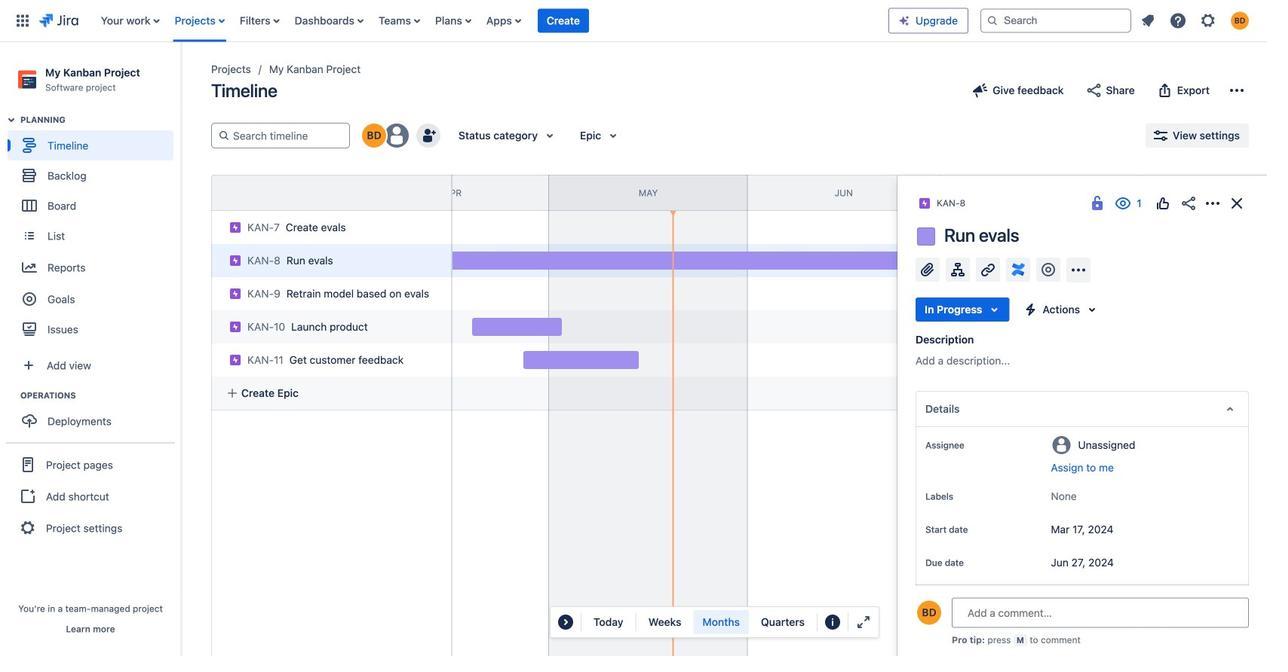 Task type: vqa. For each thing, say whether or not it's contained in the screenshot.
second expand icon
no



Task type: describe. For each thing, give the bounding box(es) containing it.
2 cell from the top
[[205, 273, 454, 311]]

2 column header from the left
[[940, 176, 1139, 210]]

export icon image
[[1156, 81, 1174, 100]]

1 column header from the left
[[158, 176, 357, 210]]

timeline view to show as group
[[639, 611, 814, 635]]

add a child issue image
[[949, 261, 967, 279]]

epic image for second cell from the bottom of the "timeline" grid
[[229, 321, 241, 333]]

Search timeline text field
[[230, 124, 343, 148]]

settings image
[[1199, 12, 1217, 30]]

legend image
[[824, 614, 842, 632]]

planning image
[[2, 111, 20, 129]]

epic image for fourth cell
[[229, 355, 241, 367]]

epic image for fourth cell from the bottom of the "timeline" grid
[[229, 255, 241, 267]]

row header inside "timeline" grid
[[211, 175, 453, 211]]

your profile and settings image
[[1231, 12, 1249, 30]]

close image
[[1228, 195, 1246, 213]]

sidebar navigation image
[[164, 60, 198, 91]]

0 horizontal spatial list
[[93, 0, 889, 42]]

add people image
[[419, 127, 437, 145]]

1 cell from the top
[[205, 240, 454, 278]]

notifications image
[[1139, 12, 1157, 30]]



Task type: locate. For each thing, give the bounding box(es) containing it.
2 epic image from the top
[[229, 288, 241, 300]]

2 vertical spatial group
[[6, 443, 175, 550]]

details element
[[916, 391, 1249, 428]]

timeline grid
[[158, 175, 1267, 657]]

1 vertical spatial group
[[8, 390, 180, 441]]

4 cell from the top
[[205, 339, 454, 377]]

3 epic image from the top
[[229, 355, 241, 367]]

appswitcher icon image
[[14, 12, 32, 30]]

1 heading from the top
[[20, 114, 180, 126]]

group for "operations" icon
[[8, 390, 180, 441]]

jira image
[[39, 12, 78, 30], [39, 12, 78, 30]]

row header
[[211, 175, 453, 211]]

operations image
[[2, 387, 20, 405]]

1 vertical spatial epic image
[[229, 321, 241, 333]]

search image
[[987, 15, 999, 27]]

Search field
[[981, 9, 1131, 33]]

0 horizontal spatial column header
[[158, 176, 357, 210]]

cell
[[205, 240, 454, 278], [205, 273, 454, 311], [205, 306, 454, 344], [205, 339, 454, 377]]

0 vertical spatial epic image
[[229, 255, 241, 267]]

1 vertical spatial heading
[[20, 390, 180, 402]]

0 vertical spatial heading
[[20, 114, 180, 126]]

epic image
[[229, 255, 241, 267], [229, 288, 241, 300]]

heading for group related to planning icon
[[20, 114, 180, 126]]

goal image
[[23, 293, 36, 306]]

1 epic image from the top
[[229, 255, 241, 267]]

list
[[93, 0, 889, 42], [1134, 7, 1258, 34]]

help image
[[1169, 12, 1187, 30]]

banner
[[0, 0, 1267, 42]]

3 cell from the top
[[205, 306, 454, 344]]

0 vertical spatial group
[[8, 114, 180, 349]]

group for planning icon
[[8, 114, 180, 349]]

1 vertical spatial epic image
[[229, 288, 241, 300]]

list item
[[538, 0, 589, 42]]

group
[[8, 114, 180, 349], [8, 390, 180, 441], [6, 443, 175, 550]]

epic image
[[229, 222, 241, 234], [229, 321, 241, 333], [229, 355, 241, 367]]

heading for "operations" icon group
[[20, 390, 180, 402]]

heading
[[20, 114, 180, 126], [20, 390, 180, 402]]

column header
[[158, 176, 357, 210], [940, 176, 1139, 210]]

0 vertical spatial epic image
[[229, 222, 241, 234]]

1 horizontal spatial list
[[1134, 7, 1258, 34]]

epic image for 2nd cell from the top of the "timeline" grid
[[229, 288, 241, 300]]

enter full screen image
[[855, 614, 873, 632]]

2 vertical spatial epic image
[[229, 355, 241, 367]]

link goals image
[[1039, 261, 1057, 279]]

attach image
[[919, 261, 937, 279]]

1 horizontal spatial column header
[[940, 176, 1139, 210]]

1 epic image from the top
[[229, 222, 241, 234]]

Add a comment… field
[[952, 599, 1249, 629]]

2 heading from the top
[[20, 390, 180, 402]]

primary element
[[9, 0, 889, 42]]

None search field
[[981, 9, 1131, 33]]

2 epic image from the top
[[229, 321, 241, 333]]

sidebar element
[[0, 42, 181, 657]]



